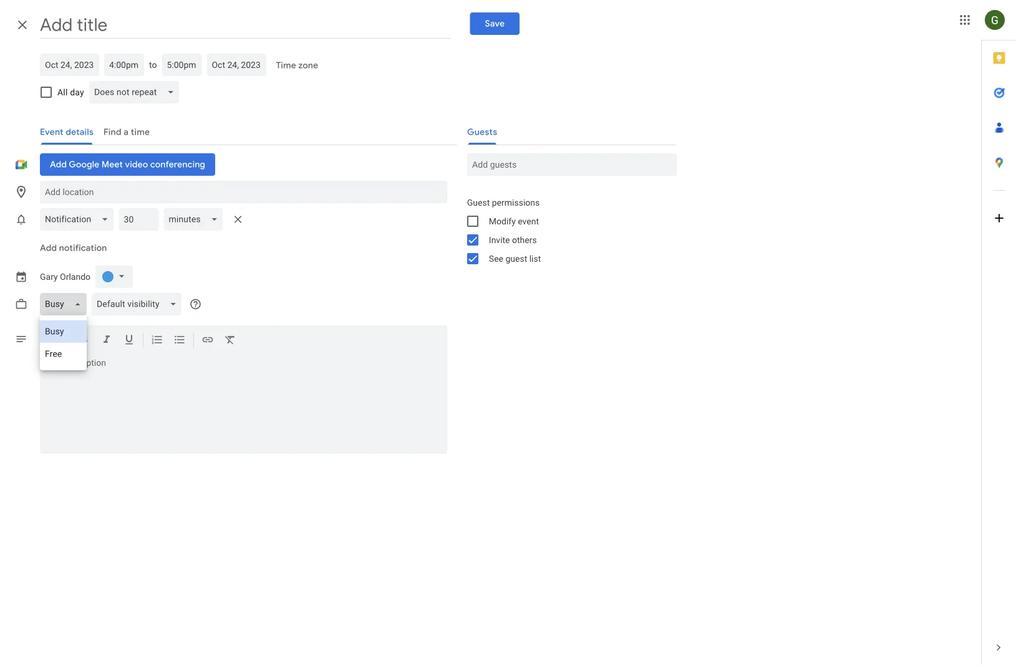 Task type: locate. For each thing, give the bounding box(es) containing it.
Start time text field
[[109, 57, 139, 72]]

see
[[489, 254, 503, 264]]

Minutes in advance for notification number field
[[124, 208, 154, 231]]

None field
[[89, 81, 184, 104], [40, 208, 119, 231], [164, 208, 228, 231], [40, 293, 92, 316], [92, 293, 187, 316], [89, 81, 184, 104], [40, 208, 119, 231], [164, 208, 228, 231], [40, 293, 92, 316], [92, 293, 187, 316]]

group
[[457, 193, 677, 268]]

Title text field
[[40, 11, 450, 39]]

see guest list
[[489, 254, 541, 264]]

numbered list image
[[151, 334, 163, 348]]

all day
[[57, 87, 84, 97]]

time zone button
[[271, 54, 323, 77]]

formatting options toolbar
[[40, 326, 447, 356]]

permissions
[[492, 197, 540, 208]]

to
[[149, 60, 157, 70]]

invite
[[489, 235, 510, 245]]

guest
[[467, 197, 490, 208]]

tab list
[[982, 41, 1016, 631]]

guest
[[506, 254, 527, 264]]

zone
[[298, 60, 318, 71]]

gary
[[40, 272, 58, 282]]

option
[[40, 321, 87, 343], [40, 343, 87, 366]]

orlando
[[60, 272, 91, 282]]

bulleted list image
[[173, 334, 186, 348]]

invite others
[[489, 235, 537, 245]]

End date text field
[[212, 57, 261, 72]]



Task type: describe. For each thing, give the bounding box(es) containing it.
save button
[[470, 12, 520, 35]]

insert link image
[[201, 334, 214, 348]]

Description text field
[[40, 358, 447, 452]]

notification
[[59, 243, 107, 254]]

Guests text field
[[472, 153, 672, 176]]

End time text field
[[167, 57, 197, 72]]

add
[[40, 243, 57, 254]]

all
[[57, 87, 68, 97]]

gary orlando
[[40, 272, 91, 282]]

2 option from the top
[[40, 343, 87, 366]]

event
[[518, 216, 539, 226]]

Start date text field
[[45, 57, 94, 72]]

Location text field
[[45, 181, 442, 203]]

add notification button
[[35, 233, 112, 263]]

time zone
[[276, 60, 318, 71]]

save
[[485, 18, 505, 29]]

bold image
[[78, 334, 90, 348]]

list
[[529, 254, 541, 264]]

modify event
[[489, 216, 539, 226]]

1 option from the top
[[40, 321, 87, 343]]

day
[[70, 87, 84, 97]]

group containing guest permissions
[[457, 193, 677, 268]]

add notification
[[40, 243, 107, 254]]

remove formatting image
[[224, 334, 236, 348]]

underline image
[[123, 334, 135, 348]]

italic image
[[100, 334, 113, 348]]

show as list box
[[40, 316, 87, 371]]

30 minutes before element
[[40, 206, 248, 233]]

modify
[[489, 216, 516, 226]]

time
[[276, 60, 296, 71]]

others
[[512, 235, 537, 245]]

guest permissions
[[467, 197, 540, 208]]



Task type: vqa. For each thing, say whether or not it's contained in the screenshot.
row group containing 1
no



